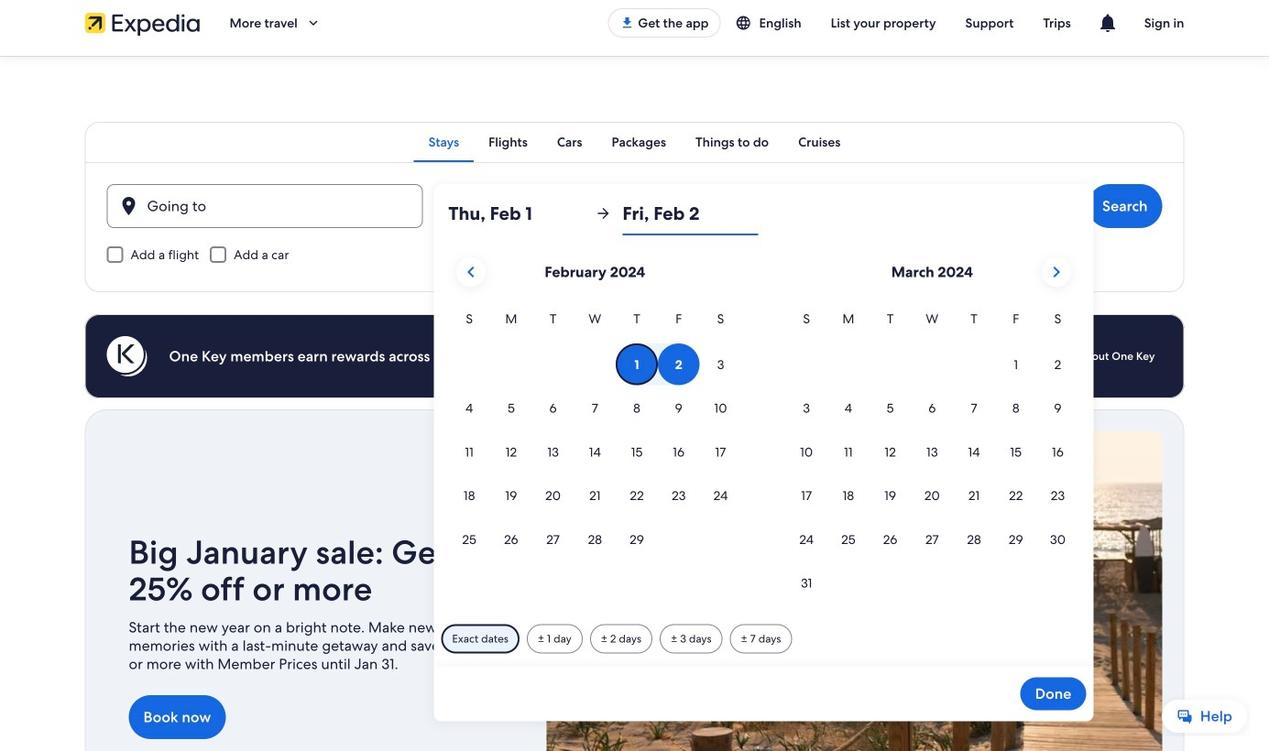 Task type: describe. For each thing, give the bounding box(es) containing it.
small image
[[736, 15, 760, 31]]

next month image
[[1046, 261, 1068, 283]]

february 2024 element
[[449, 309, 742, 563]]

communication center icon image
[[1097, 12, 1119, 34]]



Task type: vqa. For each thing, say whether or not it's contained in the screenshot.
expedia logo at the top left
yes



Task type: locate. For each thing, give the bounding box(es) containing it.
main content
[[0, 56, 1270, 752]]

tab list
[[85, 122, 1185, 162]]

previous month image
[[460, 261, 482, 283]]

application
[[449, 250, 1079, 606]]

march 2024 element
[[786, 309, 1079, 606]]

download the app button image
[[620, 16, 635, 30]]

directional image
[[595, 205, 612, 222]]

expedia logo image
[[85, 10, 200, 36]]

more travel image
[[305, 15, 322, 31]]



